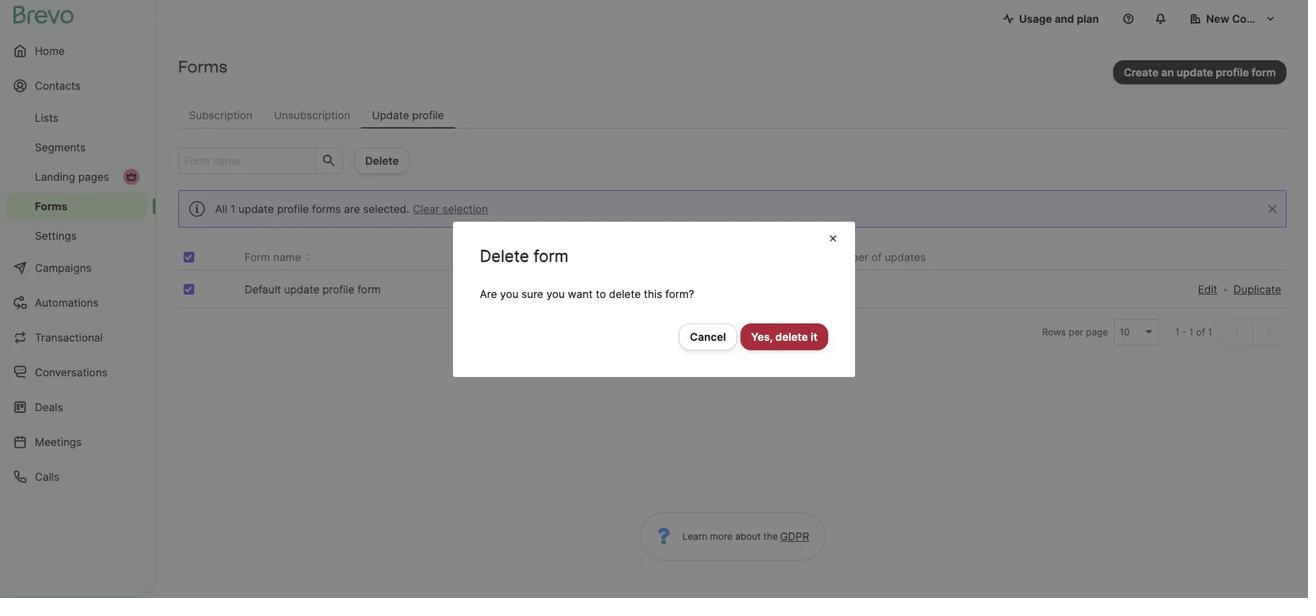 Task type: vqa. For each thing, say whether or not it's contained in the screenshot.
leftmost 'and'
no



Task type: locate. For each thing, give the bounding box(es) containing it.
meetings link
[[5, 426, 148, 459]]

1 - 1 of 1
[[1176, 327, 1213, 338]]

form name
[[245, 251, 301, 264]]

selection
[[443, 202, 488, 216]]

delete left it
[[776, 330, 808, 344]]

and
[[1055, 12, 1075, 25]]

0 horizontal spatial delete
[[609, 287, 641, 301]]

close image
[[829, 229, 838, 246]]

0 horizontal spatial of
[[872, 251, 882, 264]]

form?
[[666, 287, 694, 301]]

update
[[372, 109, 409, 122]]

1
[[231, 202, 236, 216], [1176, 327, 1180, 338], [1190, 327, 1194, 338], [1208, 327, 1213, 338]]

form
[[245, 251, 270, 264]]

sure
[[522, 287, 544, 301]]

Campaign name search field
[[179, 148, 310, 174]]

meetings
[[35, 436, 82, 449]]

duplicate link
[[1234, 282, 1282, 298]]

2 vertical spatial profile
[[323, 283, 355, 296]]

delete
[[609, 287, 641, 301], [776, 330, 808, 344]]

default update profile form
[[245, 283, 381, 296]]

0 horizontal spatial profile
[[277, 202, 309, 216]]

cancel
[[690, 330, 726, 344]]

duplicate
[[1234, 283, 1282, 296]]

1 horizontal spatial you
[[547, 287, 565, 301]]

update down the name
[[284, 283, 320, 296]]

transactional link
[[5, 322, 148, 354]]

form name button
[[245, 249, 312, 266]]

contacts
[[35, 79, 81, 93]]

1 horizontal spatial form
[[534, 246, 569, 266]]

gdpr link
[[778, 529, 810, 545]]

1 vertical spatial update
[[284, 283, 320, 296]]

usage and plan
[[1020, 12, 1100, 25]]

yes, delete it
[[751, 330, 818, 344]]

-
[[1183, 327, 1187, 338]]

0 vertical spatial delete
[[609, 287, 641, 301]]

0 vertical spatial of
[[872, 251, 882, 264]]

you right sure
[[547, 287, 565, 301]]

unsubscription
[[274, 109, 351, 122]]

delete right to
[[609, 287, 641, 301]]

last
[[564, 251, 586, 264]]

are you sure you want to delete this form?
[[480, 287, 694, 301]]

all 1 update profile forms are selected. clear selection
[[215, 202, 488, 216]]

landing pages
[[35, 170, 109, 184]]

1 horizontal spatial profile
[[323, 283, 355, 296]]

1 horizontal spatial delete
[[776, 330, 808, 344]]

subscription link
[[178, 102, 263, 129]]

0 horizontal spatial you
[[500, 287, 519, 301]]

rows
[[1043, 327, 1067, 338]]

0 vertical spatial form
[[534, 246, 569, 266]]

yes, delete it button
[[741, 323, 829, 350]]

1 horizontal spatial of
[[1197, 327, 1206, 338]]

of right number
[[872, 251, 882, 264]]

0 vertical spatial forms
[[178, 57, 227, 76]]

delete
[[480, 246, 529, 266]]

17,
[[588, 283, 600, 296]]

gdpr
[[780, 530, 810, 544]]

1 vertical spatial form
[[358, 283, 381, 296]]

update
[[239, 202, 274, 216], [284, 283, 320, 296]]

number
[[828, 251, 869, 264]]

transactional
[[35, 331, 103, 345]]

of right -
[[1197, 327, 1206, 338]]

9:27
[[633, 283, 655, 296]]

it
[[811, 330, 818, 344]]

0 vertical spatial profile
[[412, 109, 444, 122]]

company
[[1233, 12, 1282, 25]]

subscription
[[189, 109, 253, 122]]

forms up "subscription" link at the top of the page
[[178, 57, 227, 76]]

last edit button
[[564, 249, 619, 266]]

forms
[[178, 57, 227, 76], [35, 200, 67, 213]]

you right are
[[500, 287, 519, 301]]

left___rvooi image
[[126, 172, 137, 182]]

1 vertical spatial delete
[[776, 330, 808, 344]]

all
[[215, 202, 228, 216]]

profile
[[412, 109, 444, 122], [277, 202, 309, 216], [323, 283, 355, 296]]

0 horizontal spatial forms
[[35, 200, 67, 213]]

you
[[500, 287, 519, 301], [547, 287, 565, 301]]

form
[[534, 246, 569, 266], [358, 283, 381, 296]]

of inside 'number of updates' button
[[872, 251, 882, 264]]

new company button
[[1180, 5, 1287, 32]]

0 vertical spatial update
[[239, 202, 274, 216]]

page
[[1087, 327, 1109, 338]]

forms down landing
[[35, 200, 67, 213]]

yes,
[[751, 330, 773, 344]]

delete inside button
[[776, 330, 808, 344]]

0 horizontal spatial update
[[239, 202, 274, 216]]

update right all
[[239, 202, 274, 216]]

landing
[[35, 170, 75, 184]]

automations link
[[5, 287, 148, 319]]

of
[[872, 251, 882, 264], [1197, 327, 1206, 338]]

are
[[480, 287, 497, 301]]

cancel button
[[679, 323, 738, 350]]



Task type: describe. For each thing, give the bounding box(es) containing it.
0 horizontal spatial form
[[358, 283, 381, 296]]

conversations
[[35, 366, 108, 379]]

conversations link
[[5, 357, 148, 389]]

settings
[[35, 229, 77, 243]]

landing pages link
[[5, 164, 148, 190]]

pages
[[78, 170, 109, 184]]

last edit
[[564, 251, 608, 264]]

1 vertical spatial of
[[1197, 327, 1206, 338]]

home
[[35, 44, 65, 58]]

unsubscription link
[[263, 102, 361, 129]]

home link
[[5, 35, 148, 67]]

1 vertical spatial profile
[[277, 202, 309, 216]]

number of updates button
[[828, 249, 937, 266]]

updates
[[885, 251, 926, 264]]

usage
[[1020, 12, 1053, 25]]

2 you from the left
[[547, 287, 565, 301]]

forms link
[[5, 193, 148, 220]]

new company
[[1207, 12, 1282, 25]]

edit
[[589, 251, 608, 264]]

settings link
[[5, 223, 148, 249]]

lists link
[[5, 105, 148, 131]]

lists
[[35, 111, 58, 125]]

edit link
[[1199, 282, 1218, 298]]

calls link
[[5, 461, 148, 493]]

want
[[568, 287, 593, 301]]

2 horizontal spatial profile
[[412, 109, 444, 122]]

1 horizontal spatial forms
[[178, 57, 227, 76]]

nov 17, 2023 9:27 am
[[564, 283, 675, 296]]

per
[[1069, 327, 1084, 338]]

campaigns
[[35, 261, 92, 275]]

contacts link
[[5, 70, 148, 102]]

selected.
[[363, 202, 410, 216]]

1 you from the left
[[500, 287, 519, 301]]

1 vertical spatial forms
[[35, 200, 67, 213]]

search image
[[321, 153, 337, 169]]

clear
[[413, 202, 440, 216]]

2023
[[603, 283, 630, 296]]

delete form
[[480, 246, 569, 266]]

rows per page
[[1043, 327, 1109, 338]]

am
[[658, 283, 675, 296]]

plan
[[1077, 12, 1100, 25]]

forms
[[312, 202, 341, 216]]

update profile
[[372, 109, 444, 122]]

nov
[[564, 283, 585, 296]]

number of updates
[[828, 251, 926, 264]]

this
[[644, 287, 663, 301]]

are
[[344, 202, 360, 216]]

segments
[[35, 141, 86, 154]]

default update profile form link
[[245, 283, 381, 296]]

search button
[[315, 148, 343, 174]]

usage and plan button
[[993, 5, 1110, 32]]

1 horizontal spatial update
[[284, 283, 320, 296]]

segments link
[[5, 134, 148, 161]]

clear selection link
[[410, 201, 492, 217]]

default
[[245, 283, 281, 296]]

to
[[596, 287, 606, 301]]

edit
[[1199, 283, 1218, 296]]

new
[[1207, 12, 1230, 25]]

campaigns link
[[5, 252, 148, 284]]

deals
[[35, 401, 63, 414]]

calls
[[35, 471, 59, 484]]

automations
[[35, 296, 99, 310]]

update profile link
[[361, 102, 455, 129]]

name
[[273, 251, 301, 264]]

deals link
[[5, 392, 148, 424]]



